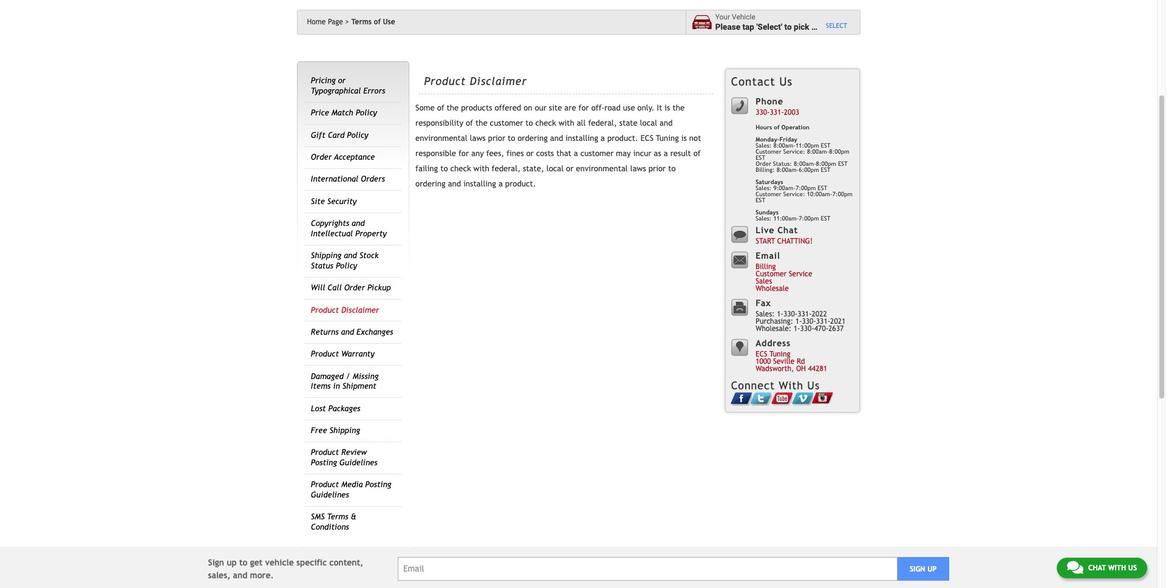 Task type: locate. For each thing, give the bounding box(es) containing it.
environmental down responsibility
[[416, 134, 468, 143]]

is right it
[[665, 103, 670, 112]]

laws up any
[[470, 134, 486, 143]]

to left get
[[239, 558, 248, 567]]

11:00pm
[[796, 142, 819, 149]]

product media posting guidelines link
[[311, 480, 392, 499]]

0 vertical spatial 8:00pm
[[830, 148, 850, 155]]

0 horizontal spatial us
[[780, 75, 793, 88]]

1 vertical spatial posting
[[365, 480, 392, 489]]

returns and exchanges link
[[311, 327, 393, 337]]

1 horizontal spatial for
[[579, 103, 589, 112]]

1 vertical spatial terms
[[327, 512, 348, 521]]

installing down the all
[[566, 134, 599, 143]]

1 horizontal spatial customer
[[581, 149, 614, 158]]

8:00pm down 11:00pm
[[816, 160, 837, 167]]

ordering
[[518, 134, 548, 143], [416, 179, 446, 188]]

1 horizontal spatial check
[[536, 119, 556, 128]]

0 horizontal spatial tuning
[[656, 134, 679, 143]]

product inside product media posting guidelines
[[311, 480, 339, 489]]

offered
[[495, 103, 521, 112]]

product review posting guidelines link
[[311, 448, 378, 467]]

in
[[333, 382, 340, 391]]

home page
[[307, 18, 343, 26]]

0 horizontal spatial product disclaimer
[[311, 305, 379, 314]]

1 vertical spatial tuning
[[770, 350, 791, 359]]

1 horizontal spatial order
[[344, 283, 365, 292]]

1 horizontal spatial sign
[[910, 565, 926, 573]]

1 vertical spatial environmental
[[576, 164, 628, 173]]

local down only. on the right top
[[640, 119, 657, 128]]

1 vertical spatial ecs
[[756, 350, 768, 359]]

prior up the fees, on the left top
[[488, 134, 506, 143]]

1 horizontal spatial or
[[526, 149, 534, 158]]

of up responsibility
[[437, 103, 445, 112]]

ecs down address
[[756, 350, 768, 359]]

0 vertical spatial ecs
[[641, 134, 654, 143]]

pickup
[[368, 283, 391, 292]]

1 horizontal spatial terms
[[351, 18, 372, 26]]

policy down errors
[[356, 108, 377, 117]]

0 vertical spatial terms
[[351, 18, 372, 26]]

lost packages link
[[311, 404, 361, 413]]

0 horizontal spatial vehicle
[[265, 558, 294, 567]]

order down gift at the left top
[[311, 153, 332, 162]]

is left "not"
[[682, 134, 687, 143]]

a right 'as'
[[664, 149, 668, 158]]

with right comments icon
[[1109, 564, 1127, 572]]

0 vertical spatial environmental
[[416, 134, 468, 143]]

0 vertical spatial prior
[[488, 134, 506, 143]]

1 vertical spatial for
[[459, 149, 469, 158]]

0 horizontal spatial is
[[665, 103, 670, 112]]

and down product disclaimer link
[[341, 327, 354, 337]]

check down responsible
[[451, 164, 471, 173]]

installing down any
[[464, 179, 496, 188]]

product down free
[[311, 448, 339, 457]]

and up that in the top left of the page
[[550, 134, 563, 143]]

sales: down hours
[[756, 142, 772, 149]]

get
[[250, 558, 263, 567]]

vehicle inside sign up to get vehicle specific content, sales, and more.
[[265, 558, 294, 567]]

ordering down the failing
[[416, 179, 446, 188]]

1 horizontal spatial product.
[[608, 134, 638, 143]]

posting down free
[[311, 458, 337, 467]]

1 horizontal spatial posting
[[365, 480, 392, 489]]

address
[[756, 338, 791, 348]]

0 vertical spatial vehicle
[[818, 22, 845, 31]]

will
[[311, 283, 325, 292]]

a inside your vehicle please tap 'select' to pick a vehicle
[[812, 22, 816, 31]]

local
[[640, 119, 657, 128], [547, 164, 564, 173]]

disclaimer
[[470, 74, 527, 87], [341, 305, 379, 314]]

0 horizontal spatial check
[[451, 164, 471, 173]]

2 horizontal spatial us
[[1129, 564, 1137, 572]]

to inside sign up to get vehicle specific content, sales, and more.
[[239, 558, 248, 567]]

policy inside shipping and stock status policy
[[336, 261, 357, 270]]

us down 44281 on the right
[[808, 379, 820, 392]]

a down off-
[[601, 134, 605, 143]]

vehicle right the pick
[[818, 22, 845, 31]]

sundays
[[756, 209, 779, 216]]

1 horizontal spatial up
[[928, 565, 937, 573]]

terms of use
[[351, 18, 395, 26]]

product disclaimer
[[424, 74, 527, 87], [311, 305, 379, 314]]

product down returns
[[311, 350, 339, 359]]

sales: up live
[[756, 215, 772, 222]]

that
[[557, 149, 572, 158]]

of right hours
[[774, 124, 780, 131]]

1 horizontal spatial federal,
[[588, 119, 617, 128]]

to down result
[[668, 164, 676, 173]]

0 vertical spatial for
[[579, 103, 589, 112]]

price
[[311, 108, 329, 117]]

0 vertical spatial posting
[[311, 458, 337, 467]]

a right the pick
[[812, 22, 816, 31]]

product. up may
[[608, 134, 638, 143]]

customer down offered
[[490, 119, 523, 128]]

0 horizontal spatial environmental
[[416, 134, 468, 143]]

saturdays
[[756, 179, 784, 185]]

sign for sign up
[[910, 565, 926, 573]]

some of the products offered on our site are for off-road use only. it is the responsibility of the customer to check with all federal, state local and environmental laws prior to ordering and installing a product. ecs tuning is not responsible for any fees, fines or costs that a customer may incur as a result of failing to check with federal, state, local or environmental laws prior to ordering and installing a product.
[[416, 103, 701, 188]]

pricing or typographical errors
[[311, 76, 385, 95]]

the down products
[[476, 119, 488, 128]]

3 customer from the top
[[756, 270, 787, 278]]

1 horizontal spatial vehicle
[[818, 22, 845, 31]]

federal,
[[588, 119, 617, 128], [492, 164, 521, 173]]

policy up will call order pickup link
[[336, 261, 357, 270]]

330- inside phone 330-331-2003
[[756, 108, 770, 117]]

and inside copyrights and intellectual property
[[352, 219, 365, 228]]

of for some
[[437, 103, 445, 112]]

0 horizontal spatial the
[[447, 103, 459, 112]]

please
[[716, 22, 741, 31]]

0 vertical spatial us
[[780, 75, 793, 88]]

3 sales: from the top
[[756, 215, 772, 222]]

1 vertical spatial customer
[[756, 191, 782, 197]]

0 vertical spatial tuning
[[656, 134, 679, 143]]

1 vertical spatial customer
[[581, 149, 614, 158]]

330- up "wholesale:"
[[784, 310, 798, 319]]

4 sales: from the top
[[756, 310, 775, 319]]

or up typographical
[[338, 76, 346, 85]]

1 horizontal spatial product disclaimer
[[424, 74, 527, 87]]

will call order pickup link
[[311, 283, 391, 292]]

monday-
[[756, 136, 780, 143]]

lost packages
[[311, 404, 361, 413]]

1 horizontal spatial with
[[559, 119, 575, 128]]

customer inside email billing customer service sales wholesale
[[756, 270, 787, 278]]

331-
[[770, 108, 784, 117], [798, 310, 812, 319], [817, 317, 831, 326]]

federal, down fines
[[492, 164, 521, 173]]

product up 'some'
[[424, 74, 466, 87]]

to
[[785, 22, 792, 31], [526, 119, 533, 128], [508, 134, 515, 143], [441, 164, 448, 173], [668, 164, 676, 173], [239, 558, 248, 567]]

your vehicle please tap 'select' to pick a vehicle
[[716, 13, 845, 31]]

of inside hours of operation monday-friday sales: 8:00am-11:00pm est customer service: 8:00am-8:00pm est order status: 8:00am-8:00pm est billing: 8:00am-6:00pm est saturdays sales: 9:00am-7:00pm est customer service: 10:00am-7:00pm est sundays sales: 11:00am-7:00pm est
[[774, 124, 780, 131]]

us up phone
[[780, 75, 793, 88]]

0 horizontal spatial posting
[[311, 458, 337, 467]]

330-
[[756, 108, 770, 117], [784, 310, 798, 319], [802, 317, 817, 326], [801, 325, 815, 333]]

7:00pm down 6:00pm
[[796, 185, 816, 191]]

0 vertical spatial shipping
[[311, 251, 342, 260]]

or right fines
[[526, 149, 534, 158]]

331- inside phone 330-331-2003
[[770, 108, 784, 117]]

0 horizontal spatial customer
[[490, 119, 523, 128]]

gift card policy link
[[311, 130, 368, 140]]

with left the all
[[559, 119, 575, 128]]

disclaimer up offered
[[470, 74, 527, 87]]

site
[[311, 197, 325, 206]]

shipping up status
[[311, 251, 342, 260]]

1 vertical spatial vehicle
[[265, 558, 294, 567]]

product disclaimer up products
[[424, 74, 527, 87]]

1 horizontal spatial environmental
[[576, 164, 628, 173]]

costs
[[536, 149, 554, 158]]

vehicle up more.
[[265, 558, 294, 567]]

wholesale
[[756, 285, 789, 293]]

product disclaimer down will call order pickup
[[311, 305, 379, 314]]

product left the media
[[311, 480, 339, 489]]

0 vertical spatial check
[[536, 119, 556, 128]]

orders
[[361, 175, 385, 184]]

and right sales, on the left bottom of the page
[[233, 570, 248, 580]]

phone
[[756, 96, 784, 106]]

posting inside product media posting guidelines
[[365, 480, 392, 489]]

and up property
[[352, 219, 365, 228]]

'select'
[[757, 22, 783, 31]]

guidelines down the media
[[311, 490, 349, 499]]

to left the pick
[[785, 22, 792, 31]]

price match policy
[[311, 108, 377, 117]]

the up responsibility
[[447, 103, 459, 112]]

sign inside button
[[910, 565, 926, 573]]

0 vertical spatial customer
[[756, 148, 782, 155]]

of left use
[[374, 18, 381, 26]]

policy for price match policy
[[356, 108, 377, 117]]

2 horizontal spatial order
[[756, 160, 772, 167]]

330- down phone
[[756, 108, 770, 117]]

0 horizontal spatial product.
[[505, 179, 536, 188]]

media
[[341, 480, 363, 489]]

for right are
[[579, 103, 589, 112]]

and down responsible
[[448, 179, 461, 188]]

and down it
[[660, 119, 673, 128]]

sales
[[756, 277, 772, 286]]

ecs up the incur
[[641, 134, 654, 143]]

posting
[[311, 458, 337, 467], [365, 480, 392, 489]]

order left status:
[[756, 160, 772, 167]]

chat
[[778, 225, 798, 235], [1089, 564, 1107, 572]]

sales: down the fax
[[756, 310, 775, 319]]

0 horizontal spatial local
[[547, 164, 564, 173]]

up inside sign up to get vehicle specific content, sales, and more.
[[227, 558, 237, 567]]

product inside product review posting guidelines
[[311, 448, 339, 457]]

shipping
[[311, 251, 342, 260], [330, 426, 360, 435]]

1 vertical spatial product.
[[505, 179, 536, 188]]

330- down 2022
[[801, 325, 815, 333]]

billing:
[[756, 166, 775, 173]]

0 horizontal spatial with
[[474, 164, 489, 173]]

2 service: from the top
[[784, 191, 805, 197]]

contact us
[[731, 75, 793, 88]]

sales link
[[756, 277, 772, 286]]

sign inside sign up to get vehicle specific content, sales, and more.
[[208, 558, 224, 567]]

1 vertical spatial ordering
[[416, 179, 446, 188]]

check
[[536, 119, 556, 128], [451, 164, 471, 173]]

2 vertical spatial or
[[566, 164, 574, 173]]

disclaimer up returns and exchanges
[[341, 305, 379, 314]]

guidelines inside product review posting guidelines
[[340, 458, 378, 467]]

comments image
[[1067, 560, 1084, 575]]

shipping and stock status policy
[[311, 251, 379, 270]]

of
[[374, 18, 381, 26], [437, 103, 445, 112], [466, 119, 473, 128], [774, 124, 780, 131], [694, 149, 701, 158]]

0 vertical spatial is
[[665, 103, 670, 112]]

ordering up costs
[[518, 134, 548, 143]]

330- left 2637 in the bottom right of the page
[[802, 317, 817, 326]]

terms up conditions
[[327, 512, 348, 521]]

up inside button
[[928, 565, 937, 573]]

1 vertical spatial disclaimer
[[341, 305, 379, 314]]

0 horizontal spatial sign
[[208, 558, 224, 567]]

installing
[[566, 134, 599, 143], [464, 179, 496, 188]]

0 horizontal spatial ecs
[[641, 134, 654, 143]]

terms
[[351, 18, 372, 26], [327, 512, 348, 521]]

1 horizontal spatial local
[[640, 119, 657, 128]]

product.
[[608, 134, 638, 143], [505, 179, 536, 188]]

0 vertical spatial or
[[338, 76, 346, 85]]

1- up "wholesale:"
[[777, 310, 784, 319]]

1 horizontal spatial is
[[682, 134, 687, 143]]

10:00am-
[[807, 191, 833, 197]]

0 vertical spatial federal,
[[588, 119, 617, 128]]

2 vertical spatial policy
[[336, 261, 357, 270]]

service: left 10:00am-
[[784, 191, 805, 197]]

not
[[690, 134, 701, 143]]

shipping down the packages
[[330, 426, 360, 435]]

prior
[[488, 134, 506, 143], [649, 164, 666, 173]]

1 horizontal spatial ecs
[[756, 350, 768, 359]]

us
[[780, 75, 793, 88], [808, 379, 820, 392], [1129, 564, 1137, 572]]

for left any
[[459, 149, 469, 158]]

order
[[311, 153, 332, 162], [756, 160, 772, 167], [344, 283, 365, 292]]

all
[[577, 119, 586, 128]]

0 horizontal spatial installing
[[464, 179, 496, 188]]

posting inside product review posting guidelines
[[311, 458, 337, 467]]

of down products
[[466, 119, 473, 128]]

with down any
[[474, 164, 489, 173]]

laws down the incur
[[631, 164, 646, 173]]

connect with us
[[731, 379, 820, 392]]

1 vertical spatial check
[[451, 164, 471, 173]]

tuning down address
[[770, 350, 791, 359]]

the right it
[[673, 103, 685, 112]]

errors
[[363, 86, 385, 95]]

chat down 11:00am-
[[778, 225, 798, 235]]

0 horizontal spatial federal,
[[492, 164, 521, 173]]

free shipping link
[[311, 426, 360, 435]]

check down our
[[536, 119, 556, 128]]

0 vertical spatial laws
[[470, 134, 486, 143]]

ecs inside the address ecs tuning 1000 seville rd wadsworth, oh 44281
[[756, 350, 768, 359]]

prior down 'as'
[[649, 164, 666, 173]]

guidelines for media
[[311, 490, 349, 499]]

2 horizontal spatial with
[[1109, 564, 1127, 572]]

tuning inside the address ecs tuning 1000 seville rd wadsworth, oh 44281
[[770, 350, 791, 359]]

guidelines for review
[[340, 458, 378, 467]]

product
[[424, 74, 466, 87], [311, 305, 339, 314], [311, 350, 339, 359], [311, 448, 339, 457], [311, 480, 339, 489]]

start chatting! link
[[756, 237, 813, 246]]

guidelines
[[340, 458, 378, 467], [311, 490, 349, 499]]

wholesale link
[[756, 285, 789, 293]]

0 horizontal spatial or
[[338, 76, 346, 85]]

warranty
[[341, 350, 375, 359]]

product up returns
[[311, 305, 339, 314]]

guidelines inside product media posting guidelines
[[311, 490, 349, 499]]

federal, down off-
[[588, 119, 617, 128]]

1 vertical spatial policy
[[347, 130, 368, 140]]

2 horizontal spatial the
[[673, 103, 685, 112]]

will call order pickup
[[311, 283, 391, 292]]

0 vertical spatial ordering
[[518, 134, 548, 143]]

status
[[311, 261, 334, 270]]

8:00pm right 11:00pm
[[830, 148, 850, 155]]

0 vertical spatial chat
[[778, 225, 798, 235]]

billing link
[[756, 263, 776, 271]]

1 horizontal spatial prior
[[649, 164, 666, 173]]

0 horizontal spatial terms
[[327, 512, 348, 521]]

terms inside sms terms & conditions
[[327, 512, 348, 521]]

and left stock
[[344, 251, 357, 260]]

chat right comments icon
[[1089, 564, 1107, 572]]

some
[[416, 103, 435, 112]]

1 vertical spatial service:
[[784, 191, 805, 197]]

terms right page
[[351, 18, 372, 26]]

order right call
[[344, 283, 365, 292]]

1 vertical spatial shipping
[[330, 426, 360, 435]]

us right comments icon
[[1129, 564, 1137, 572]]

and inside shipping and stock status policy
[[344, 251, 357, 260]]

0 horizontal spatial ordering
[[416, 179, 446, 188]]

our
[[535, 103, 547, 112]]

tuning inside some of the products offered on our site are for off-road use only. it is the responsibility of the customer to check with all federal, state local and environmental laws prior to ordering and installing a product. ecs tuning is not responsible for any fees, fines or costs that a customer may incur as a result of failing to check with federal, state, local or environmental laws prior to ordering and installing a product.
[[656, 134, 679, 143]]

to down responsible
[[441, 164, 448, 173]]

1 vertical spatial is
[[682, 134, 687, 143]]

7:00pm right 9:00am-
[[833, 191, 853, 197]]

product disclaimer link
[[311, 305, 379, 314]]

live
[[756, 225, 775, 235]]

1 horizontal spatial disclaimer
[[470, 74, 527, 87]]

0 horizontal spatial prior
[[488, 134, 506, 143]]

tuning up 'as'
[[656, 134, 679, 143]]



Task type: describe. For each thing, give the bounding box(es) containing it.
pricing
[[311, 76, 336, 85]]

up for sign up
[[928, 565, 937, 573]]

damaged / missing items in shipment
[[311, 372, 379, 391]]

property
[[355, 229, 387, 238]]

product warranty
[[311, 350, 375, 359]]

a right that in the top left of the page
[[574, 149, 578, 158]]

1 sales: from the top
[[756, 142, 772, 149]]

chatting!
[[778, 237, 813, 246]]

0 horizontal spatial order
[[311, 153, 332, 162]]

copyrights
[[311, 219, 349, 228]]

returns
[[311, 327, 339, 337]]

more.
[[250, 570, 274, 580]]

sign up button
[[898, 557, 949, 581]]

2 horizontal spatial or
[[566, 164, 574, 173]]

2021
[[831, 317, 846, 326]]

1 horizontal spatial 331-
[[798, 310, 812, 319]]

0 vertical spatial customer
[[490, 119, 523, 128]]

ecs inside some of the products offered on our site are for off-road use only. it is the responsibility of the customer to check with all federal, state local and environmental laws prior to ordering and installing a product. ecs tuning is not responsible for any fees, fines or costs that a customer may incur as a result of failing to check with federal, state, local or environmental laws prior to ordering and installing a product.
[[641, 134, 654, 143]]

product for product warranty link
[[311, 350, 339, 359]]

6:00pm
[[799, 166, 819, 173]]

phone 330-331-2003
[[756, 96, 800, 117]]

up for sign up to get vehicle specific content, sales, and more.
[[227, 558, 237, 567]]

or inside pricing or typographical errors
[[338, 76, 346, 85]]

pricing or typographical errors link
[[311, 76, 385, 95]]

fax sales: 1-330-331-2022 purchasing: 1-330-331-2021 wholesale: 1-330-470-2637
[[756, 298, 846, 333]]

posting for product review posting guidelines
[[311, 458, 337, 467]]

chat inside live chat start chatting!
[[778, 225, 798, 235]]

product for product review posting guidelines 'link'
[[311, 448, 339, 457]]

pick
[[794, 22, 810, 31]]

shipment
[[342, 382, 376, 391]]

state
[[620, 119, 638, 128]]

shipping and stock status policy link
[[311, 251, 379, 270]]

8:00am- up 9:00am-
[[777, 166, 799, 173]]

your
[[716, 13, 730, 21]]

typographical
[[311, 86, 361, 95]]

are
[[565, 103, 576, 112]]

44281
[[808, 365, 828, 373]]

sign up to get vehicle specific content, sales, and more.
[[208, 558, 363, 580]]

1- left 2022
[[796, 317, 802, 326]]

fines
[[507, 149, 524, 158]]

incur
[[634, 149, 652, 158]]

1- right "wholesale:"
[[794, 325, 801, 333]]

site
[[549, 103, 562, 112]]

0 vertical spatial local
[[640, 119, 657, 128]]

free shipping
[[311, 426, 360, 435]]

1 vertical spatial local
[[547, 164, 564, 173]]

oh
[[797, 365, 806, 373]]

0 vertical spatial product.
[[608, 134, 638, 143]]

damaged / missing items in shipment link
[[311, 372, 379, 391]]

1 vertical spatial product disclaimer
[[311, 305, 379, 314]]

page
[[328, 18, 343, 26]]

and inside sign up to get vehicle specific content, sales, and more.
[[233, 570, 248, 580]]

1 horizontal spatial laws
[[631, 164, 646, 173]]

470-
[[815, 325, 829, 333]]

0 horizontal spatial for
[[459, 149, 469, 158]]

1 vertical spatial 8:00pm
[[816, 160, 837, 167]]

1 vertical spatial with
[[474, 164, 489, 173]]

seville
[[773, 357, 795, 366]]

free
[[311, 426, 327, 435]]

email billing customer service sales wholesale
[[756, 250, 813, 293]]

exchanges
[[357, 327, 393, 337]]

operation
[[782, 124, 810, 131]]

1 customer from the top
[[756, 148, 782, 155]]

product media posting guidelines
[[311, 480, 392, 499]]

international orders link
[[311, 175, 385, 184]]

home page link
[[307, 18, 349, 26]]

0 horizontal spatial laws
[[470, 134, 486, 143]]

/
[[346, 372, 350, 381]]

sms
[[311, 512, 325, 521]]

8:00am- up status:
[[774, 142, 796, 149]]

international
[[311, 175, 359, 184]]

address ecs tuning 1000 seville rd wadsworth, oh 44281
[[756, 338, 828, 373]]

missing
[[353, 372, 379, 381]]

vehicle inside your vehicle please tap 'select' to pick a vehicle
[[818, 22, 845, 31]]

0 vertical spatial disclaimer
[[470, 74, 527, 87]]

responsibility
[[416, 119, 464, 128]]

of down "not"
[[694, 149, 701, 158]]

sign for sign up to get vehicle specific content, sales, and more.
[[208, 558, 224, 567]]

0 horizontal spatial disclaimer
[[341, 305, 379, 314]]

with
[[779, 379, 804, 392]]

2 horizontal spatial 331-
[[817, 317, 831, 326]]

use
[[623, 103, 635, 112]]

order acceptance
[[311, 153, 375, 162]]

product warranty link
[[311, 350, 375, 359]]

11:00am-
[[774, 215, 799, 222]]

0 vertical spatial product disclaimer
[[424, 74, 527, 87]]

site security
[[311, 197, 357, 206]]

live chat start chatting!
[[756, 225, 813, 246]]

failing
[[416, 164, 438, 173]]

to inside your vehicle please tap 'select' to pick a vehicle
[[785, 22, 792, 31]]

us for chat
[[1129, 564, 1137, 572]]

sms terms & conditions
[[311, 512, 357, 532]]

8:00am- up 6:00pm
[[807, 148, 830, 155]]

1 vertical spatial installing
[[464, 179, 496, 188]]

1 horizontal spatial chat
[[1089, 564, 1107, 572]]

posting for product media posting guidelines
[[365, 480, 392, 489]]

gift
[[311, 130, 325, 140]]

8:00am- down 11:00pm
[[794, 160, 816, 167]]

0 vertical spatial installing
[[566, 134, 599, 143]]

7:00pm down 10:00am-
[[799, 215, 819, 222]]

call
[[328, 283, 342, 292]]

returns and exchanges
[[311, 327, 393, 337]]

friday
[[780, 136, 798, 143]]

9:00am-
[[774, 185, 796, 191]]

conditions
[[311, 522, 349, 532]]

1 horizontal spatial the
[[476, 119, 488, 128]]

of for terms
[[374, 18, 381, 26]]

2 vertical spatial with
[[1109, 564, 1127, 572]]

to down on
[[526, 119, 533, 128]]

only.
[[638, 103, 655, 112]]

to up fines
[[508, 134, 515, 143]]

order inside hours of operation monday-friday sales: 8:00am-11:00pm est customer service: 8:00am-8:00pm est order status: 8:00am-8:00pm est billing: 8:00am-6:00pm est saturdays sales: 9:00am-7:00pm est customer service: 10:00am-7:00pm est sundays sales: 11:00am-7:00pm est
[[756, 160, 772, 167]]

fax
[[756, 298, 772, 308]]

fees,
[[486, 149, 504, 158]]

1 vertical spatial federal,
[[492, 164, 521, 173]]

policy for gift card policy
[[347, 130, 368, 140]]

responsible
[[416, 149, 456, 158]]

intellectual
[[311, 229, 353, 238]]

us for connect
[[808, 379, 820, 392]]

lost
[[311, 404, 326, 413]]

2 customer from the top
[[756, 191, 782, 197]]

card
[[328, 130, 345, 140]]

1 service: from the top
[[784, 148, 805, 155]]

chat with us
[[1089, 564, 1137, 572]]

sales: inside fax sales: 1-330-331-2022 purchasing: 1-330-331-2021 wholesale: 1-330-470-2637
[[756, 310, 775, 319]]

1 vertical spatial or
[[526, 149, 534, 158]]

2 sales: from the top
[[756, 185, 772, 191]]

review
[[341, 448, 367, 457]]

home
[[307, 18, 326, 26]]

may
[[616, 149, 631, 158]]

contact
[[731, 75, 776, 88]]

start
[[756, 237, 775, 246]]

damaged
[[311, 372, 344, 381]]

site security link
[[311, 197, 357, 206]]

as
[[654, 149, 662, 158]]

Email email field
[[398, 557, 898, 581]]

a down the fees, on the left top
[[499, 179, 503, 188]]

product for "product media posting guidelines" link
[[311, 480, 339, 489]]

security
[[327, 197, 357, 206]]

2022
[[812, 310, 827, 319]]

wadsworth,
[[756, 365, 794, 373]]

of for hours
[[774, 124, 780, 131]]

&
[[351, 512, 357, 521]]

shipping inside shipping and stock status policy
[[311, 251, 342, 260]]

product for product disclaimer link
[[311, 305, 339, 314]]

1 vertical spatial prior
[[649, 164, 666, 173]]



Task type: vqa. For each thing, say whether or not it's contained in the screenshot.
trusted
no



